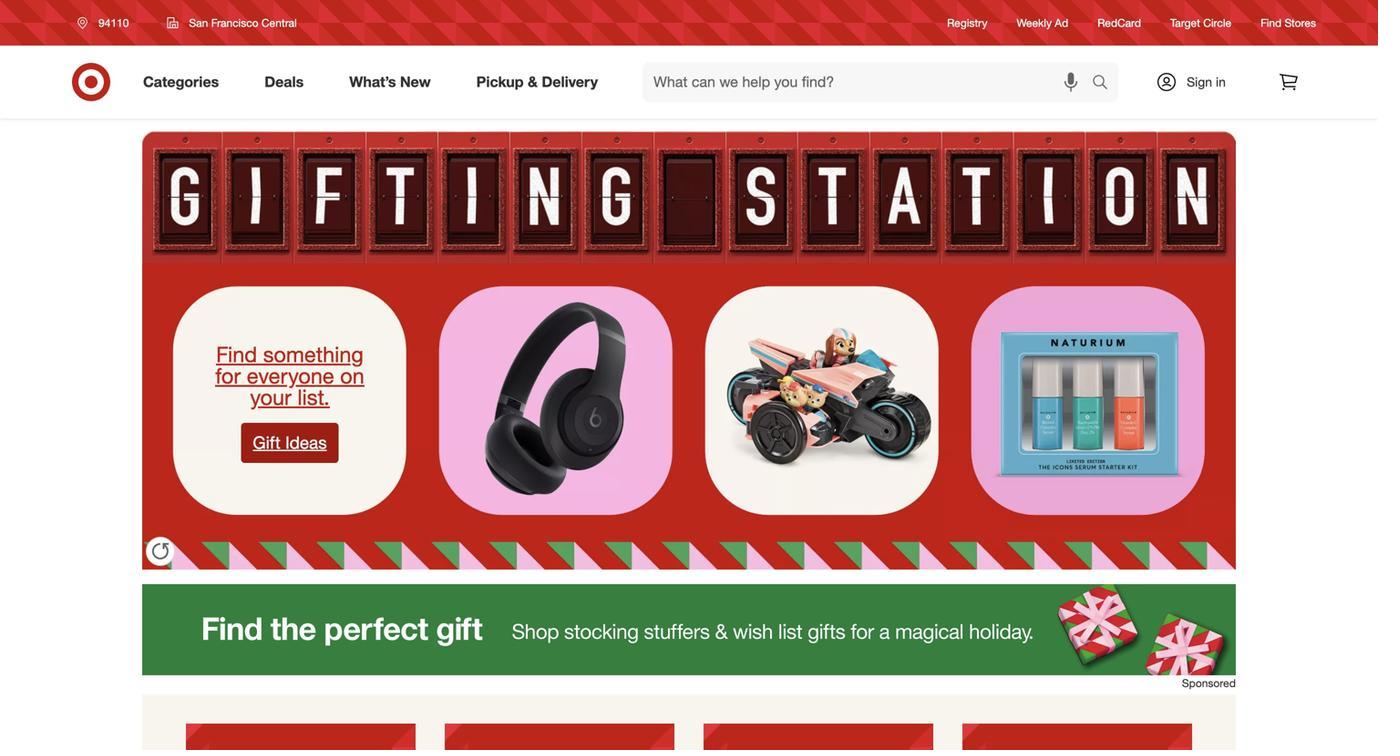 Task type: vqa. For each thing, say whether or not it's contained in the screenshot.
in
yes



Task type: describe. For each thing, give the bounding box(es) containing it.
categories
[[143, 73, 219, 91]]

gifting station image
[[142, 119, 1237, 570]]

94110
[[98, 16, 129, 30]]

categories link
[[128, 62, 242, 102]]

weekly
[[1017, 16, 1052, 30]]

target circle link
[[1171, 15, 1232, 31]]

san francisco central
[[189, 16, 297, 30]]

on
[[340, 363, 365, 389]]

central
[[262, 16, 297, 30]]

94110 button
[[66, 6, 148, 39]]

pickup
[[477, 73, 524, 91]]

What can we help you find? suggestions appear below search field
[[643, 62, 1097, 102]]

stores
[[1285, 16, 1317, 30]]

something
[[263, 342, 364, 368]]

circle
[[1204, 16, 1232, 30]]

san
[[189, 16, 208, 30]]

target circle
[[1171, 16, 1232, 30]]

registry
[[948, 16, 988, 30]]

list.
[[298, 384, 330, 410]]

find for find something for everyone on your list.
[[216, 342, 257, 368]]

gift ideas button
[[241, 423, 339, 463]]

everyone
[[247, 363, 334, 389]]

weekly ad
[[1017, 16, 1069, 30]]

search button
[[1084, 62, 1128, 106]]

for
[[215, 363, 241, 389]]

redcard link
[[1098, 15, 1142, 31]]

ad
[[1055, 16, 1069, 30]]



Task type: locate. For each thing, give the bounding box(es) containing it.
what's new link
[[334, 62, 454, 102]]

deals link
[[249, 62, 327, 102]]

target
[[1171, 16, 1201, 30]]

pickup & delivery link
[[461, 62, 621, 102]]

sign
[[1187, 74, 1213, 90]]

registry link
[[948, 15, 988, 31]]

find inside find something for everyone on your list.
[[216, 342, 257, 368]]

sponsored
[[1183, 677, 1237, 690]]

0 vertical spatial find
[[1261, 16, 1282, 30]]

in
[[1216, 74, 1226, 90]]

search
[[1084, 75, 1128, 93]]

1 horizontal spatial find
[[1261, 16, 1282, 30]]

new
[[400, 73, 431, 91]]

find something for everyone on your list.
[[215, 342, 365, 410]]

advertisement region
[[142, 585, 1237, 676]]

1 vertical spatial find
[[216, 342, 257, 368]]

&
[[528, 73, 538, 91]]

sign in link
[[1141, 62, 1255, 102]]

find stores link
[[1261, 15, 1317, 31]]

find
[[1261, 16, 1282, 30], [216, 342, 257, 368]]

0 horizontal spatial find
[[216, 342, 257, 368]]

pickup & delivery
[[477, 73, 598, 91]]

find stores
[[1261, 16, 1317, 30]]

delivery
[[542, 73, 598, 91]]

what's
[[350, 73, 396, 91]]

find left stores
[[1261, 16, 1282, 30]]

what's new
[[350, 73, 431, 91]]

deals
[[265, 73, 304, 91]]

gift ideas
[[253, 432, 327, 453]]

weekly ad link
[[1017, 15, 1069, 31]]

gift
[[253, 432, 281, 453]]

redcard
[[1098, 16, 1142, 30]]

san francisco central button
[[155, 6, 309, 39]]

find for find stores
[[1261, 16, 1282, 30]]

your
[[250, 384, 292, 410]]

sign in
[[1187, 74, 1226, 90]]

francisco
[[211, 16, 259, 30]]

find up your
[[216, 342, 257, 368]]

ideas
[[285, 432, 327, 453]]



